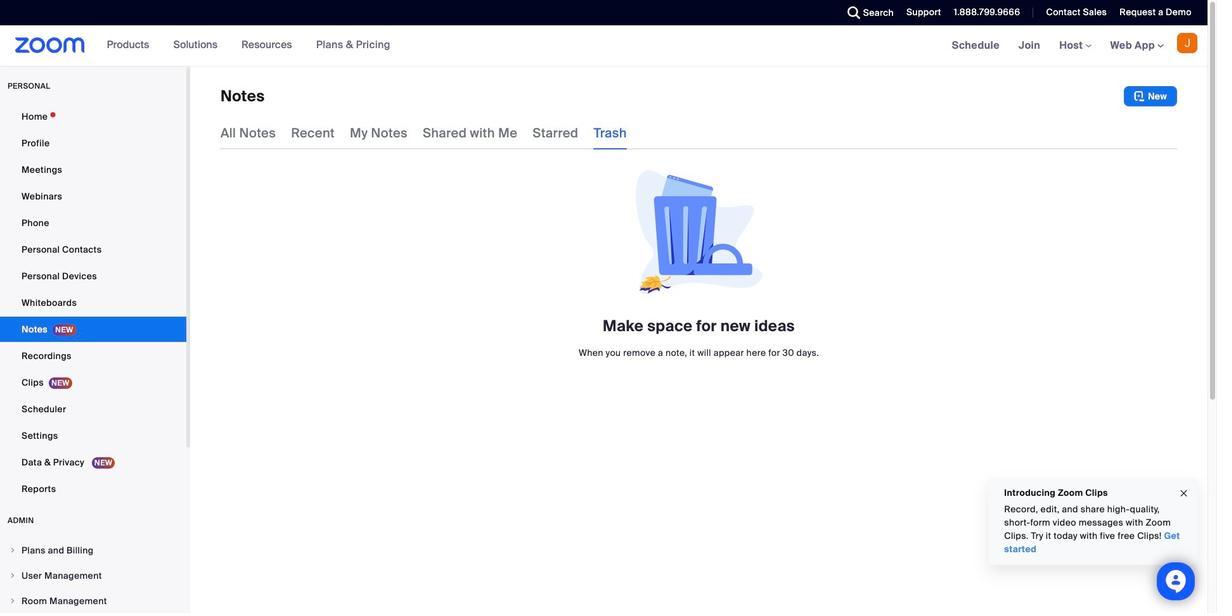 Task type: locate. For each thing, give the bounding box(es) containing it.
0 vertical spatial right image
[[9, 573, 16, 580]]

menu item
[[0, 539, 186, 563], [0, 564, 186, 589], [0, 590, 186, 614]]

1 vertical spatial menu item
[[0, 564, 186, 589]]

right image
[[9, 573, 16, 580], [9, 598, 16, 606]]

tabs of all notes page tab list
[[221, 117, 627, 150]]

0 vertical spatial menu item
[[0, 539, 186, 563]]

banner
[[0, 25, 1208, 67]]

1 vertical spatial right image
[[9, 598, 16, 606]]

2 vertical spatial menu item
[[0, 590, 186, 614]]

zoom logo image
[[15, 37, 85, 53]]

close image
[[1180, 487, 1190, 501]]

3 menu item from the top
[[0, 590, 186, 614]]

admin menu menu
[[0, 539, 186, 614]]



Task type: vqa. For each thing, say whether or not it's contained in the screenshot.
'Search Settings' text field
no



Task type: describe. For each thing, give the bounding box(es) containing it.
2 menu item from the top
[[0, 564, 186, 589]]

1 menu item from the top
[[0, 539, 186, 563]]

profile picture image
[[1178, 33, 1198, 53]]

1 right image from the top
[[9, 573, 16, 580]]

product information navigation
[[97, 25, 400, 66]]

2 right image from the top
[[9, 598, 16, 606]]

personal menu menu
[[0, 104, 186, 504]]

meetings navigation
[[943, 25, 1208, 67]]

right image
[[9, 547, 16, 555]]



